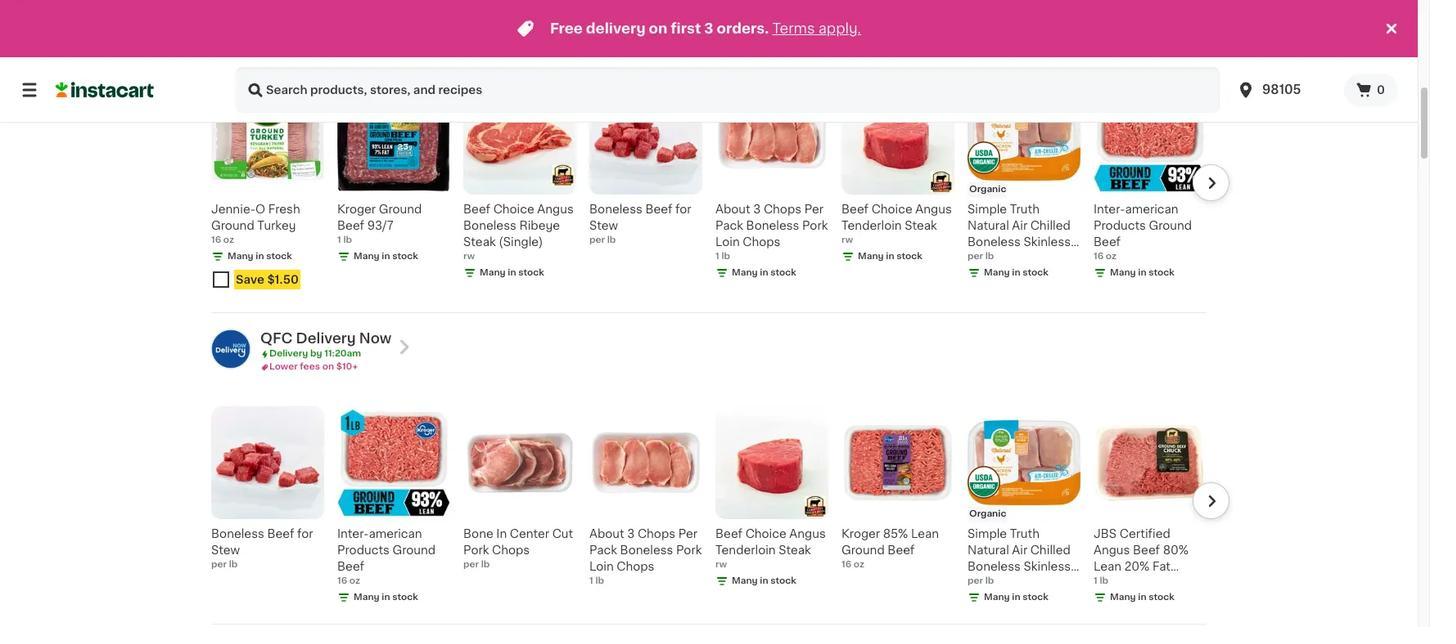 Task type: describe. For each thing, give the bounding box(es) containing it.
simple for beef choice angus tenderloin steak
[[968, 204, 1007, 216]]

1 horizontal spatial loin
[[716, 237, 740, 248]]

ground inside kroger 85% lean ground beef 16 oz
[[842, 546, 885, 557]]

product group
[[211, 82, 324, 297]]

ground inside kroger ground beef 93/7 1 lb
[[379, 204, 422, 216]]

cut
[[552, 529, 573, 541]]

apply.
[[819, 22, 861, 35]]

jennie-o fresh ground turkey 16 oz
[[211, 204, 300, 245]]

3 inside limited time offer region
[[704, 22, 714, 35]]

1 horizontal spatial tenderloin
[[842, 221, 902, 232]]

1 vertical spatial per
[[678, 529, 698, 541]]

save
[[236, 275, 264, 286]]

Search field
[[236, 67, 1220, 113]]

bone in center cut pork chops per lb
[[463, 529, 573, 570]]

beef inside beef choice angus boneless ribeye steak (single) rw
[[463, 204, 491, 216]]

in inside product group
[[256, 252, 264, 262]]

rw inside beef choice angus boneless ribeye steak (single) rw
[[463, 252, 475, 262]]

2 vertical spatial steak
[[779, 546, 811, 557]]

chilled for jbs certified angus beef 80% lean 20% fat ground beef chuck
[[1031, 546, 1071, 557]]

by
[[310, 350, 322, 359]]

lb inside kroger ground beef 93/7 1 lb
[[343, 236, 352, 245]]

per inside "bone in center cut pork chops per lb"
[[463, 561, 479, 570]]

many inside product group
[[228, 252, 254, 262]]

0 vertical spatial pack
[[716, 221, 743, 232]]

0 vertical spatial boneless beef for stew per lb
[[590, 204, 691, 245]]

angus inside beef choice angus boneless ribeye steak (single) rw
[[537, 204, 574, 216]]

first
[[671, 22, 701, 35]]

lb inside "bone in center cut pork chops per lb"
[[481, 561, 490, 570]]

skinless for jbs certified angus beef 80% lean 20% fat ground beef chuck
[[1024, 562, 1071, 573]]

1 horizontal spatial stew
[[590, 221, 618, 232]]

0 horizontal spatial stew
[[211, 546, 240, 557]]

ribeye
[[519, 221, 560, 232]]

1 inside kroger ground beef 93/7 1 lb
[[337, 236, 341, 245]]

beef choice angus boneless ribeye steak (single) rw
[[463, 204, 574, 262]]

0 horizontal spatial about 3 chops per pack boneless pork loin chops 1 lb
[[590, 529, 702, 587]]

qfc delivery now image
[[211, 330, 251, 370]]

1 horizontal spatial american
[[1125, 204, 1179, 216]]

ground inside jbs certified angus beef 80% lean 20% fat ground beef chuck
[[1094, 578, 1137, 590]]

now
[[359, 333, 392, 346]]

bone
[[463, 529, 494, 541]]

jennie-
[[211, 204, 256, 216]]

$10+
[[336, 363, 358, 372]]

2 horizontal spatial rw
[[842, 236, 853, 245]]

turkey
[[257, 221, 296, 232]]

o
[[256, 204, 265, 216]]

0 vertical spatial steak
[[905, 221, 937, 232]]

terms
[[772, 22, 815, 35]]

oz inside jennie-o fresh ground turkey 16 oz
[[223, 236, 234, 245]]

delivery
[[586, 22, 646, 35]]

free delivery on first 3 orders. terms apply.
[[550, 22, 861, 35]]

on for fees
[[322, 363, 334, 372]]

1 lb
[[1094, 578, 1109, 587]]

on for delivery
[[649, 22, 668, 35]]

1 horizontal spatial choice
[[746, 529, 787, 541]]

1 vertical spatial 3
[[753, 204, 761, 216]]

0 vertical spatial delivery
[[296, 333, 356, 346]]

air for beef choice angus tenderloin steak
[[1012, 221, 1028, 232]]

(single)
[[499, 237, 543, 248]]

per lb for beef choice angus tenderloin steak
[[968, 252, 994, 262]]

98105
[[1263, 84, 1301, 96]]

1 horizontal spatial inter-
[[1094, 204, 1125, 216]]

chops inside "bone in center cut pork chops per lb"
[[492, 546, 530, 557]]

kroger for 93/7
[[337, 204, 376, 216]]

fees
[[300, 363, 320, 372]]

oz inside kroger 85% lean ground beef 16 oz
[[854, 561, 865, 570]]

1 horizontal spatial pork
[[676, 546, 702, 557]]

0 horizontal spatial inter-
[[337, 529, 369, 541]]

simple truth natural air chilled boneless skinless chicken thighs for beef choice angus tenderloin steak
[[968, 204, 1071, 265]]

chicken for beef choice angus tenderloin steak
[[968, 253, 1015, 265]]

air for kroger 85% lean ground beef
[[1012, 546, 1028, 557]]

16 inside kroger 85% lean ground beef 16 oz
[[842, 561, 852, 570]]

98105 button
[[1236, 67, 1335, 113]]

certified
[[1120, 529, 1171, 541]]

per lb for kroger 85% lean ground beef
[[968, 578, 994, 587]]

1 vertical spatial products
[[337, 546, 390, 557]]



Task type: vqa. For each thing, say whether or not it's contained in the screenshot.
by
yes



Task type: locate. For each thing, give the bounding box(es) containing it.
for
[[676, 204, 691, 216], [297, 529, 313, 541]]

0 vertical spatial kroger
[[337, 204, 376, 216]]

0 vertical spatial simple truth natural air chilled boneless skinless chicken thighs
[[968, 204, 1071, 265]]

pack
[[716, 221, 743, 232], [590, 546, 617, 557]]

1 horizontal spatial per
[[805, 204, 824, 216]]

inter-
[[1094, 204, 1125, 216], [337, 529, 369, 541]]

item carousel region containing jennie-o fresh ground turkey
[[188, 76, 1230, 307]]

kroger up 93/7
[[337, 204, 376, 216]]

1 vertical spatial item carousel region
[[188, 401, 1230, 618]]

kroger inside kroger 85% lean ground beef 16 oz
[[842, 529, 880, 541]]

boneless inside beef choice angus boneless ribeye steak (single) rw
[[463, 221, 517, 232]]

1 vertical spatial inter-american products ground beef 16 oz
[[337, 529, 436, 587]]

1 chilled from the top
[[1031, 221, 1071, 232]]

1 horizontal spatial inter-american products ground beef 16 oz
[[1094, 204, 1192, 262]]

save $1.50 button
[[211, 267, 324, 297]]

kroger 85% lean ground beef 16 oz
[[842, 529, 939, 570]]

loin
[[716, 237, 740, 248], [590, 562, 614, 573]]

in
[[496, 529, 507, 541]]

kroger left the 85%
[[842, 529, 880, 541]]

truth for jbs certified angus beef 80% lean 20% fat ground beef chuck
[[1010, 529, 1040, 541]]

2 natural from the top
[[968, 546, 1009, 557]]

choice inside beef choice angus boneless ribeye steak (single) rw
[[493, 204, 534, 216]]

lean right the 85%
[[911, 529, 939, 541]]

1 vertical spatial skinless
[[1024, 562, 1071, 573]]

0 button
[[1344, 74, 1398, 106]]

0 vertical spatial products
[[1094, 221, 1146, 232]]

0 vertical spatial rw
[[842, 236, 853, 245]]

jbs certified angus beef 80% lean 20% fat ground beef chuck
[[1094, 529, 1207, 590]]

many
[[228, 252, 254, 262], [354, 252, 380, 262], [858, 252, 884, 262], [480, 269, 506, 278], [732, 269, 758, 278], [984, 269, 1010, 278], [1110, 269, 1136, 278], [732, 578, 758, 587], [354, 594, 380, 603], [984, 594, 1010, 603], [1110, 594, 1136, 603]]

2 skinless from the top
[[1024, 562, 1071, 573]]

$1.50
[[267, 275, 299, 286]]

in
[[256, 252, 264, 262], [382, 252, 390, 262], [886, 252, 895, 262], [508, 269, 516, 278], [760, 269, 768, 278], [1012, 269, 1021, 278], [1138, 269, 1147, 278], [760, 578, 768, 587], [382, 594, 390, 603], [1012, 594, 1021, 603], [1138, 594, 1147, 603]]

0 vertical spatial air
[[1012, 221, 1028, 232]]

many in stock inside product group
[[228, 252, 292, 262]]

None search field
[[236, 67, 1220, 113]]

0 vertical spatial lean
[[911, 529, 939, 541]]

2 chicken from the top
[[968, 578, 1015, 590]]

0 vertical spatial tenderloin
[[842, 221, 902, 232]]

about
[[716, 204, 751, 216], [590, 529, 624, 541]]

0 horizontal spatial about
[[590, 529, 624, 541]]

natural down item badge icon
[[968, 221, 1009, 232]]

per
[[805, 204, 824, 216], [678, 529, 698, 541]]

many in stock
[[228, 252, 292, 262], [354, 252, 418, 262], [858, 252, 923, 262], [480, 269, 544, 278], [732, 269, 797, 278], [984, 269, 1049, 278], [1110, 269, 1175, 278], [732, 578, 797, 587], [354, 594, 418, 603], [984, 594, 1049, 603], [1110, 594, 1175, 603]]

delivery up lower
[[269, 350, 308, 359]]

qfc
[[260, 333, 293, 346]]

0 vertical spatial per
[[805, 204, 824, 216]]

1 vertical spatial tenderloin
[[716, 546, 776, 557]]

0 horizontal spatial for
[[297, 529, 313, 541]]

0
[[1377, 84, 1385, 96]]

thighs for inter-american products ground beef
[[1018, 253, 1056, 265]]

skinless
[[1024, 237, 1071, 248], [1024, 562, 1071, 573]]

1 vertical spatial thighs
[[1018, 578, 1056, 590]]

skinless for inter-american products ground beef
[[1024, 237, 1071, 248]]

1 vertical spatial organic
[[969, 510, 1007, 519]]

0 horizontal spatial 3
[[627, 529, 635, 541]]

1 vertical spatial simple
[[968, 529, 1007, 541]]

20%
[[1125, 562, 1150, 573]]

0 vertical spatial inter-american products ground beef 16 oz
[[1094, 204, 1192, 262]]

terms apply. link
[[772, 22, 861, 35]]

item badge image
[[968, 142, 1001, 174]]

item carousel region
[[188, 76, 1230, 307], [188, 401, 1230, 618]]

boneless beef for stew per lb
[[590, 204, 691, 245], [211, 529, 313, 570]]

0 horizontal spatial kroger
[[337, 204, 376, 216]]

lean inside kroger 85% lean ground beef 16 oz
[[911, 529, 939, 541]]

organic down item badge icon
[[969, 185, 1007, 194]]

lean up 1 lb
[[1094, 562, 1122, 573]]

98105 button
[[1227, 67, 1344, 113]]

rw
[[842, 236, 853, 245], [463, 252, 475, 262], [716, 561, 727, 570]]

0 vertical spatial chilled
[[1031, 221, 1071, 232]]

2 horizontal spatial choice
[[872, 204, 913, 216]]

0 horizontal spatial american
[[369, 529, 422, 541]]

products
[[1094, 221, 1146, 232], [337, 546, 390, 557]]

ground
[[379, 204, 422, 216], [211, 221, 254, 232], [1149, 221, 1192, 232], [393, 546, 436, 557], [842, 546, 885, 557], [1094, 578, 1137, 590]]

0 horizontal spatial inter-american products ground beef 16 oz
[[337, 529, 436, 587]]

0 horizontal spatial rw
[[463, 252, 475, 262]]

natural
[[968, 221, 1009, 232], [968, 546, 1009, 557]]

0 vertical spatial item carousel region
[[188, 76, 1230, 307]]

0 vertical spatial for
[[676, 204, 691, 216]]

0 vertical spatial about
[[716, 204, 751, 216]]

thighs
[[1018, 253, 1056, 265], [1018, 578, 1056, 590]]

0 vertical spatial natural
[[968, 221, 1009, 232]]

1 simple truth natural air chilled boneless skinless chicken thighs from the top
[[968, 204, 1071, 265]]

0 horizontal spatial loin
[[590, 562, 614, 573]]

limited time offer region
[[0, 0, 1382, 57]]

1 vertical spatial boneless beef for stew per lb
[[211, 529, 313, 570]]

tenderloin
[[842, 221, 902, 232], [716, 546, 776, 557]]

truth
[[1010, 204, 1040, 216], [1010, 529, 1040, 541]]

kroger inside kroger ground beef 93/7 1 lb
[[337, 204, 376, 216]]

pork
[[802, 221, 828, 232], [463, 546, 489, 557], [676, 546, 702, 557]]

delivery up by on the bottom left of page
[[296, 333, 356, 346]]

on right fees
[[322, 363, 334, 372]]

2 simple from the top
[[968, 529, 1007, 541]]

0 horizontal spatial products
[[337, 546, 390, 557]]

lean inside jbs certified angus beef 80% lean 20% fat ground beef chuck
[[1094, 562, 1122, 573]]

0 horizontal spatial pack
[[590, 546, 617, 557]]

2 per lb from the top
[[968, 578, 994, 587]]

kroger ground beef 93/7 1 lb
[[337, 204, 422, 245]]

simple for kroger 85% lean ground beef
[[968, 529, 1007, 541]]

1 vertical spatial steak
[[463, 237, 496, 248]]

jbs
[[1094, 529, 1117, 541]]

simple truth natural air chilled boneless skinless chicken thighs for kroger 85% lean ground beef
[[968, 529, 1071, 590]]

beef inside kroger ground beef 93/7 1 lb
[[337, 221, 364, 232]]

beef choice angus tenderloin steak rw
[[842, 204, 952, 245], [716, 529, 826, 570]]

0 horizontal spatial pork
[[463, 546, 489, 557]]

1 thighs from the top
[[1018, 253, 1056, 265]]

0 vertical spatial inter-
[[1094, 204, 1125, 216]]

oz
[[223, 236, 234, 245], [1106, 252, 1117, 262], [854, 561, 865, 570], [349, 578, 360, 587]]

0 vertical spatial simple
[[968, 204, 1007, 216]]

2 horizontal spatial 3
[[753, 204, 761, 216]]

0 vertical spatial about 3 chops per pack boneless pork loin chops 1 lb
[[716, 204, 828, 262]]

beef
[[463, 204, 491, 216], [646, 204, 673, 216], [842, 204, 869, 216], [337, 221, 364, 232], [1094, 237, 1121, 248], [267, 529, 294, 541], [716, 529, 743, 541], [888, 546, 915, 557], [1133, 546, 1160, 557], [337, 562, 364, 573], [1140, 578, 1167, 590]]

0 vertical spatial organic
[[969, 185, 1007, 194]]

0 vertical spatial thighs
[[1018, 253, 1056, 265]]

2 organic from the top
[[969, 510, 1007, 519]]

simple down item badge image at the right bottom of the page
[[968, 529, 1007, 541]]

80%
[[1163, 546, 1189, 557]]

about 3 chops per pack boneless pork loin chops 1 lb
[[716, 204, 828, 262], [590, 529, 702, 587]]

1 per lb from the top
[[968, 252, 994, 262]]

delivery
[[296, 333, 356, 346], [269, 350, 308, 359]]

1 horizontal spatial beef choice angus tenderloin steak rw
[[842, 204, 952, 245]]

0 horizontal spatial on
[[322, 363, 334, 372]]

1 skinless from the top
[[1024, 237, 1071, 248]]

2 air from the top
[[1012, 546, 1028, 557]]

1 natural from the top
[[968, 221, 1009, 232]]

0 vertical spatial beef choice angus tenderloin steak rw
[[842, 204, 952, 245]]

lean
[[911, 529, 939, 541], [1094, 562, 1122, 573]]

stock inside product group
[[266, 252, 292, 262]]

fresh
[[268, 204, 300, 216]]

boneless
[[590, 204, 643, 216], [463, 221, 517, 232], [746, 221, 799, 232], [968, 237, 1021, 248], [211, 529, 264, 541], [620, 546, 673, 557], [968, 562, 1021, 573]]

inter-american products ground beef 16 oz
[[1094, 204, 1192, 262], [337, 529, 436, 587]]

0 horizontal spatial choice
[[493, 204, 534, 216]]

1 vertical spatial chicken
[[968, 578, 1015, 590]]

2 truth from the top
[[1010, 529, 1040, 541]]

lower
[[269, 363, 298, 372]]

1 horizontal spatial 3
[[704, 22, 714, 35]]

1 vertical spatial air
[[1012, 546, 1028, 557]]

93/7
[[367, 221, 394, 232]]

steak inside beef choice angus boneless ribeye steak (single) rw
[[463, 237, 496, 248]]

on left first
[[649, 22, 668, 35]]

chops
[[764, 204, 802, 216], [743, 237, 781, 248], [638, 529, 676, 541], [492, 546, 530, 557], [617, 562, 655, 573]]

11:20am
[[324, 350, 361, 359]]

0 horizontal spatial boneless beef for stew per lb
[[211, 529, 313, 570]]

stock
[[266, 252, 292, 262], [392, 252, 418, 262], [897, 252, 923, 262], [518, 269, 544, 278], [771, 269, 797, 278], [1023, 269, 1049, 278], [1149, 269, 1175, 278], [771, 578, 797, 587], [392, 594, 418, 603], [1023, 594, 1049, 603], [1149, 594, 1175, 603]]

1 item carousel region from the top
[[188, 76, 1230, 307]]

orders.
[[717, 22, 769, 35]]

lower fees on $10+
[[269, 363, 358, 372]]

chilled
[[1031, 221, 1071, 232], [1031, 546, 1071, 557]]

per
[[590, 236, 605, 245], [968, 252, 983, 262], [211, 561, 227, 570], [463, 561, 479, 570], [968, 578, 983, 587]]

organic for kroger 85% lean ground beef
[[969, 510, 1007, 519]]

per lb
[[968, 252, 994, 262], [968, 578, 994, 587]]

1 chicken from the top
[[968, 253, 1015, 265]]

1 vertical spatial inter-
[[337, 529, 369, 541]]

angus inside jbs certified angus beef 80% lean 20% fat ground beef chuck
[[1094, 546, 1130, 557]]

natural down item badge image at the right bottom of the page
[[968, 546, 1009, 557]]

simple
[[968, 204, 1007, 216], [968, 529, 1007, 541]]

2 horizontal spatial pork
[[802, 221, 828, 232]]

lb
[[343, 236, 352, 245], [607, 236, 616, 245], [722, 252, 730, 262], [986, 252, 994, 262], [229, 561, 238, 570], [481, 561, 490, 570], [596, 578, 604, 587], [986, 578, 994, 587], [1100, 578, 1109, 587]]

kroger
[[337, 204, 376, 216], [842, 529, 880, 541]]

on inside limited time offer region
[[649, 22, 668, 35]]

0 vertical spatial 3
[[704, 22, 714, 35]]

1 vertical spatial pack
[[590, 546, 617, 557]]

0 vertical spatial on
[[649, 22, 668, 35]]

0 vertical spatial truth
[[1010, 204, 1040, 216]]

2 vertical spatial 3
[[627, 529, 635, 541]]

1 vertical spatial for
[[297, 529, 313, 541]]

0 vertical spatial loin
[[716, 237, 740, 248]]

0 vertical spatial american
[[1125, 204, 1179, 216]]

thighs for jbs certified angus beef 80% lean 20% fat ground beef chuck
[[1018, 578, 1056, 590]]

1 vertical spatial on
[[322, 363, 334, 372]]

choice
[[493, 204, 534, 216], [872, 204, 913, 216], [746, 529, 787, 541]]

85%
[[883, 529, 908, 541]]

chicken
[[968, 253, 1015, 265], [968, 578, 1015, 590]]

american
[[1125, 204, 1179, 216], [369, 529, 422, 541]]

beef inside kroger 85% lean ground beef 16 oz
[[888, 546, 915, 557]]

2 thighs from the top
[[1018, 578, 1056, 590]]

1 vertical spatial rw
[[463, 252, 475, 262]]

0 vertical spatial stew
[[590, 221, 618, 232]]

1 horizontal spatial kroger
[[842, 529, 880, 541]]

save $1.50
[[236, 275, 299, 286]]

simple truth natural air chilled boneless skinless chicken thighs
[[968, 204, 1071, 265], [968, 529, 1071, 590]]

on
[[649, 22, 668, 35], [322, 363, 334, 372]]

1 horizontal spatial about 3 chops per pack boneless pork loin chops 1 lb
[[716, 204, 828, 262]]

1 vertical spatial stew
[[211, 546, 240, 557]]

2 vertical spatial rw
[[716, 561, 727, 570]]

1 vertical spatial about
[[590, 529, 624, 541]]

qfc delivery now
[[260, 333, 392, 346]]

instacart logo image
[[56, 80, 154, 100]]

ground inside jennie-o fresh ground turkey 16 oz
[[211, 221, 254, 232]]

16
[[211, 236, 221, 245], [1094, 252, 1104, 262], [842, 561, 852, 570], [337, 578, 347, 587]]

1 vertical spatial natural
[[968, 546, 1009, 557]]

1 vertical spatial loin
[[590, 562, 614, 573]]

2 simple truth natural air chilled boneless skinless chicken thighs from the top
[[968, 529, 1071, 590]]

steak
[[905, 221, 937, 232], [463, 237, 496, 248], [779, 546, 811, 557]]

1 vertical spatial delivery
[[269, 350, 308, 359]]

1 air from the top
[[1012, 221, 1028, 232]]

2 horizontal spatial steak
[[905, 221, 937, 232]]

1 horizontal spatial products
[[1094, 221, 1146, 232]]

truth for inter-american products ground beef
[[1010, 204, 1040, 216]]

1 vertical spatial simple truth natural air chilled boneless skinless chicken thighs
[[968, 529, 1071, 590]]

kroger for ground
[[842, 529, 880, 541]]

air
[[1012, 221, 1028, 232], [1012, 546, 1028, 557]]

simple down item badge icon
[[968, 204, 1007, 216]]

1 vertical spatial american
[[369, 529, 422, 541]]

organic down item badge image at the right bottom of the page
[[969, 510, 1007, 519]]

item badge image
[[968, 467, 1001, 499]]

1 truth from the top
[[1010, 204, 1040, 216]]

1 vertical spatial kroger
[[842, 529, 880, 541]]

center
[[510, 529, 550, 541]]

natural for kroger 85% lean ground beef
[[968, 546, 1009, 557]]

chicken for kroger 85% lean ground beef
[[968, 578, 1015, 590]]

0 horizontal spatial beef choice angus tenderloin steak rw
[[716, 529, 826, 570]]

1 vertical spatial truth
[[1010, 529, 1040, 541]]

natural for beef choice angus tenderloin steak
[[968, 221, 1009, 232]]

free
[[550, 22, 583, 35]]

0 vertical spatial per lb
[[968, 252, 994, 262]]

fat
[[1153, 562, 1171, 573]]

1
[[337, 236, 341, 245], [716, 252, 719, 262], [590, 578, 593, 587], [1094, 578, 1098, 587]]

1 vertical spatial chilled
[[1031, 546, 1071, 557]]

2 item carousel region from the top
[[188, 401, 1230, 618]]

16 inside jennie-o fresh ground turkey 16 oz
[[211, 236, 221, 245]]

1 vertical spatial about 3 chops per pack boneless pork loin chops 1 lb
[[590, 529, 702, 587]]

1 vertical spatial per lb
[[968, 578, 994, 587]]

2 chilled from the top
[[1031, 546, 1071, 557]]

pork inside "bone in center cut pork chops per lb"
[[463, 546, 489, 557]]

chuck
[[1170, 578, 1207, 590]]

organic
[[969, 185, 1007, 194], [969, 510, 1007, 519]]

1 organic from the top
[[969, 185, 1007, 194]]

organic for beef choice angus tenderloin steak
[[969, 185, 1007, 194]]

chilled for inter-american products ground beef
[[1031, 221, 1071, 232]]

0 horizontal spatial tenderloin
[[716, 546, 776, 557]]

item carousel region containing boneless beef for stew
[[188, 401, 1230, 618]]

3
[[704, 22, 714, 35], [753, 204, 761, 216], [627, 529, 635, 541]]

1 simple from the top
[[968, 204, 1007, 216]]

delivery by 11:20am
[[269, 350, 361, 359]]

stew
[[590, 221, 618, 232], [211, 546, 240, 557]]

angus
[[537, 204, 574, 216], [916, 204, 952, 216], [790, 529, 826, 541], [1094, 546, 1130, 557]]

1 horizontal spatial about
[[716, 204, 751, 216]]



